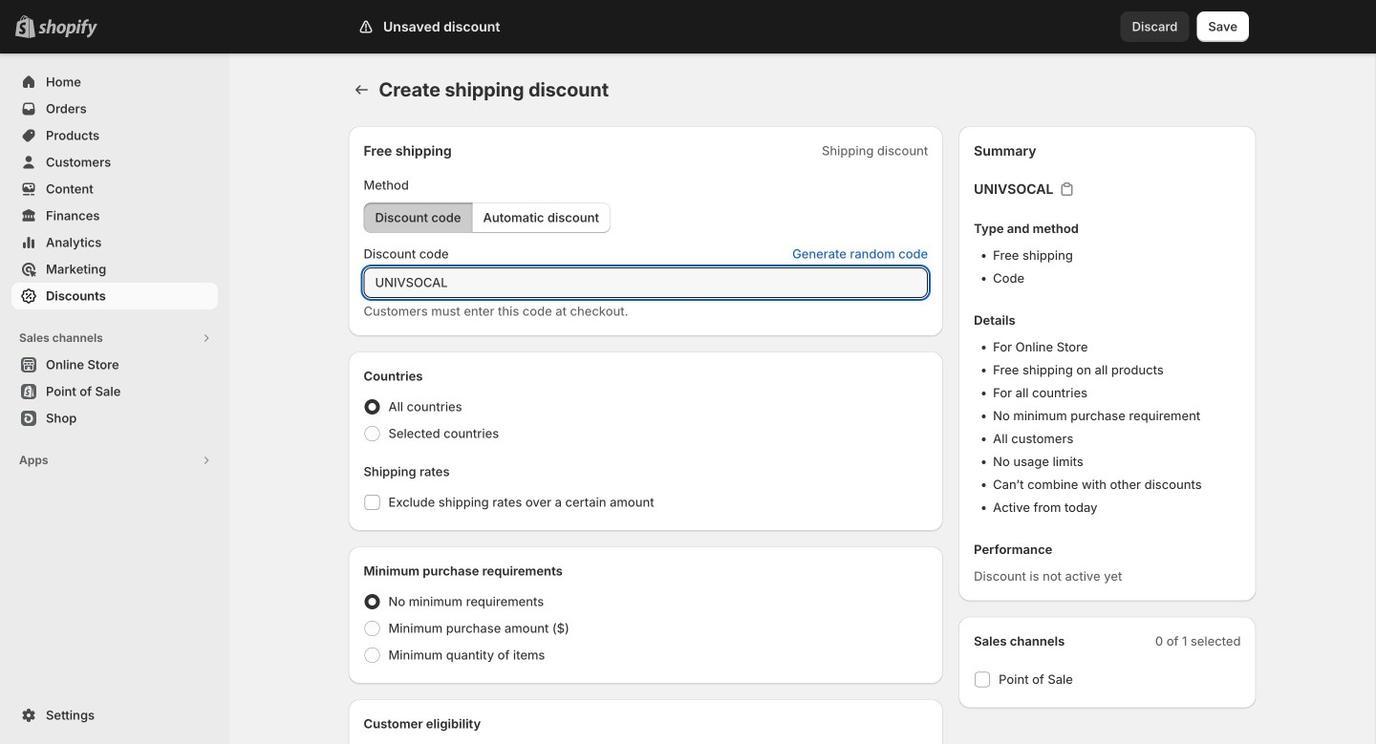 Task type: vqa. For each thing, say whether or not it's contained in the screenshot.
Apps And Sales Channels
no



Task type: locate. For each thing, give the bounding box(es) containing it.
None text field
[[364, 268, 929, 298]]



Task type: describe. For each thing, give the bounding box(es) containing it.
shopify image
[[38, 19, 98, 38]]



